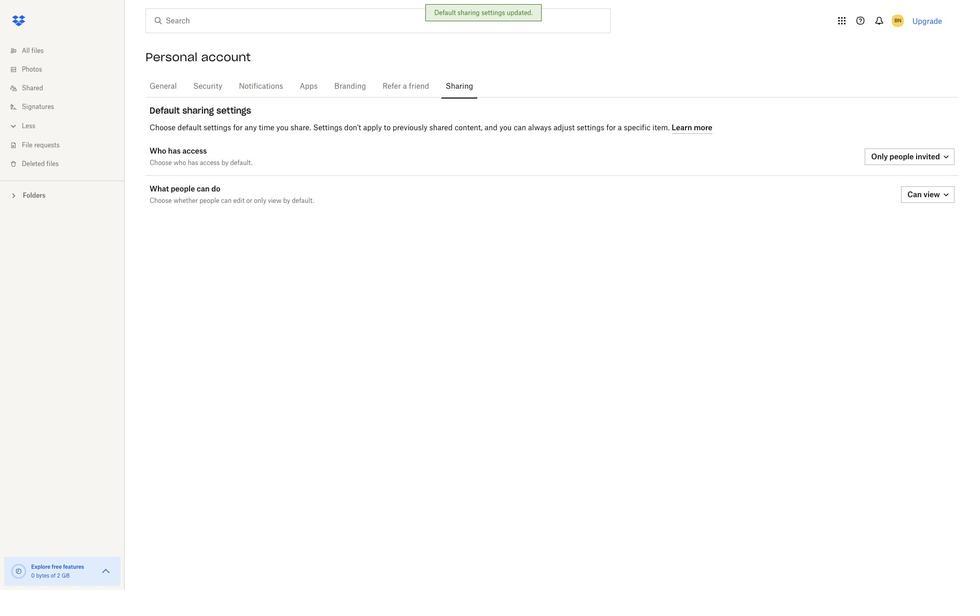 Task type: describe. For each thing, give the bounding box(es) containing it.
share.
[[291, 124, 311, 132]]

security
[[193, 83, 222, 90]]

security tab
[[189, 74, 227, 99]]

who
[[174, 160, 186, 166]]

only
[[872, 152, 888, 161]]

folders button
[[0, 188, 125, 203]]

only people invited
[[872, 152, 940, 161]]

of
[[51, 574, 56, 579]]

list containing all files
[[0, 35, 125, 181]]

choose inside who has access choose who has access by default.
[[150, 160, 172, 166]]

content,
[[455, 124, 483, 132]]

folders
[[23, 192, 45, 200]]

requests
[[34, 142, 60, 149]]

files for all files
[[31, 48, 44, 54]]

whether
[[174, 198, 198, 204]]

can view
[[908, 190, 940, 199]]

branding
[[334, 83, 366, 90]]

2 for from the left
[[607, 124, 616, 132]]

0 vertical spatial has
[[168, 147, 181, 155]]

1 vertical spatial access
[[200, 160, 220, 166]]

previously
[[393, 124, 428, 132]]

apps tab
[[296, 74, 322, 99]]

refer
[[383, 83, 401, 90]]

more
[[694, 123, 713, 132]]

settings
[[313, 124, 342, 132]]

0 vertical spatial access
[[183, 147, 207, 155]]

sharing for default sharing settings updated.
[[458, 9, 480, 17]]

choose inside what people can do choose whether people can edit or only view by default.
[[150, 198, 172, 204]]

default
[[178, 124, 202, 132]]

choose inside choose default settings for any time you share. settings don't apply to previously shared content, and you can always adjust settings for a specific item. learn more
[[150, 124, 176, 132]]

choose default settings for any time you share. settings don't apply to previously shared content, and you can always adjust settings for a specific item. learn more
[[150, 123, 713, 132]]

2
[[57, 574, 60, 579]]

deleted files link
[[8, 155, 125, 174]]

what people can do choose whether people can edit or only view by default.
[[150, 184, 314, 204]]

general tab
[[145, 74, 181, 99]]

a inside "tab"
[[403, 83, 407, 90]]

less
[[22, 123, 35, 129]]

refer a friend tab
[[379, 74, 434, 99]]

default for default sharing settings
[[150, 105, 180, 116]]

only
[[254, 198, 266, 204]]

shared
[[22, 85, 43, 91]]

shared link
[[8, 79, 125, 98]]

view inside dropdown button
[[924, 190, 940, 199]]

adjust
[[554, 124, 575, 132]]

personal account
[[145, 50, 251, 64]]

gb
[[62, 574, 70, 579]]

all files link
[[8, 42, 125, 60]]

view inside what people can do choose whether people can edit or only view by default.
[[268, 198, 282, 204]]

settings for choose default settings for any time you share. settings don't apply to previously shared content, and you can always adjust settings for a specific item. learn more
[[204, 124, 231, 132]]

branding tab
[[330, 74, 370, 99]]

1 horizontal spatial people
[[200, 198, 219, 204]]

a inside choose default settings for any time you share. settings don't apply to previously shared content, and you can always adjust settings for a specific item. learn more
[[618, 124, 622, 132]]

tab list containing general
[[145, 73, 959, 99]]

settings right adjust
[[577, 124, 605, 132]]

edit
[[233, 198, 245, 204]]

upgrade link
[[913, 16, 943, 25]]

account
[[201, 50, 251, 64]]

settings for default sharing settings
[[217, 105, 251, 116]]

can inside choose default settings for any time you share. settings don't apply to previously shared content, and you can always adjust settings for a specific item. learn more
[[514, 124, 526, 132]]

default for default sharing settings updated.
[[435, 9, 456, 17]]

file
[[22, 142, 33, 149]]

time
[[259, 124, 275, 132]]

updated.
[[507, 9, 533, 17]]

1 horizontal spatial can
[[221, 198, 232, 204]]

notifications
[[239, 83, 283, 90]]

apply
[[363, 124, 382, 132]]



Task type: locate. For each thing, give the bounding box(es) containing it.
0 vertical spatial sharing
[[458, 9, 480, 17]]

1 vertical spatial sharing
[[182, 105, 214, 116]]

people down do on the left of page
[[200, 198, 219, 204]]

2 you from the left
[[500, 124, 512, 132]]

features
[[63, 564, 84, 571]]

0 horizontal spatial can
[[197, 184, 210, 193]]

by
[[222, 160, 229, 166], [283, 198, 290, 204]]

file requests link
[[8, 136, 125, 155]]

1 horizontal spatial default.
[[292, 198, 314, 204]]

all
[[22, 48, 30, 54]]

1 horizontal spatial sharing
[[458, 9, 480, 17]]

deleted files
[[22, 161, 59, 167]]

access
[[183, 147, 207, 155], [200, 160, 220, 166]]

2 vertical spatial choose
[[150, 198, 172, 204]]

general
[[150, 83, 177, 90]]

has up who
[[168, 147, 181, 155]]

0 vertical spatial files
[[31, 48, 44, 54]]

all files
[[22, 48, 44, 54]]

tab list
[[145, 73, 959, 99]]

2 horizontal spatial people
[[890, 152, 914, 161]]

personal
[[145, 50, 198, 64]]

choose down the what
[[150, 198, 172, 204]]

apps
[[300, 83, 318, 90]]

0 vertical spatial default.
[[230, 160, 253, 166]]

default sharing settings
[[150, 105, 251, 116]]

2 vertical spatial can
[[221, 198, 232, 204]]

a
[[403, 83, 407, 90], [618, 124, 622, 132]]

1 vertical spatial by
[[283, 198, 290, 204]]

1 choose from the top
[[150, 124, 176, 132]]

default. inside who has access choose who has access by default.
[[230, 160, 253, 166]]

1 horizontal spatial view
[[924, 190, 940, 199]]

file requests
[[22, 142, 60, 149]]

photos
[[22, 67, 42, 73]]

you right time
[[276, 124, 289, 132]]

can
[[908, 190, 922, 199]]

item.
[[653, 124, 670, 132]]

0 horizontal spatial a
[[403, 83, 407, 90]]

do
[[212, 184, 221, 193]]

explore free features 0 bytes of 2 gb
[[31, 564, 84, 579]]

Search text field
[[166, 15, 589, 26]]

or
[[246, 198, 252, 204]]

you right and
[[500, 124, 512, 132]]

1 horizontal spatial you
[[500, 124, 512, 132]]

choose
[[150, 124, 176, 132], [150, 160, 172, 166], [150, 198, 172, 204]]

people inside dropdown button
[[890, 152, 914, 161]]

can left edit at the top left of the page
[[221, 198, 232, 204]]

who
[[150, 147, 166, 155]]

who has access choose who has access by default.
[[150, 147, 253, 166]]

quota usage element
[[10, 564, 27, 580]]

settings down default sharing settings
[[204, 124, 231, 132]]

sharing for default sharing settings
[[182, 105, 214, 116]]

sharing
[[458, 9, 480, 17], [182, 105, 214, 116]]

files right deleted
[[47, 161, 59, 167]]

choose down who
[[150, 160, 172, 166]]

1 for from the left
[[233, 124, 243, 132]]

only people invited button
[[865, 149, 955, 165]]

deleted
[[22, 161, 45, 167]]

1 horizontal spatial by
[[283, 198, 290, 204]]

0 horizontal spatial view
[[268, 198, 282, 204]]

list
[[0, 35, 125, 181]]

2 choose from the top
[[150, 160, 172, 166]]

any
[[245, 124, 257, 132]]

0 horizontal spatial by
[[222, 160, 229, 166]]

always
[[528, 124, 552, 132]]

default. right the only
[[292, 198, 314, 204]]

settings for default sharing settings updated.
[[482, 9, 505, 17]]

default.
[[230, 160, 253, 166], [292, 198, 314, 204]]

by inside who has access choose who has access by default.
[[222, 160, 229, 166]]

bytes
[[36, 574, 49, 579]]

invited
[[916, 152, 940, 161]]

people up whether
[[171, 184, 195, 193]]

upgrade
[[913, 16, 943, 25]]

people
[[890, 152, 914, 161], [171, 184, 195, 193], [200, 198, 219, 204]]

sharing left updated. at the top of page
[[458, 9, 480, 17]]

files
[[31, 48, 44, 54], [47, 161, 59, 167]]

1 horizontal spatial files
[[47, 161, 59, 167]]

1 horizontal spatial default
[[435, 9, 456, 17]]

3 choose from the top
[[150, 198, 172, 204]]

1 you from the left
[[276, 124, 289, 132]]

can left always
[[514, 124, 526, 132]]

0 vertical spatial choose
[[150, 124, 176, 132]]

has
[[168, 147, 181, 155], [188, 160, 198, 166]]

2 vertical spatial people
[[200, 198, 219, 204]]

1 horizontal spatial for
[[607, 124, 616, 132]]

signatures
[[22, 104, 54, 110]]

people for only
[[890, 152, 914, 161]]

0 horizontal spatial for
[[233, 124, 243, 132]]

what
[[150, 184, 169, 193]]

settings
[[482, 9, 505, 17], [217, 105, 251, 116], [204, 124, 231, 132], [577, 124, 605, 132]]

1 vertical spatial people
[[171, 184, 195, 193]]

can view button
[[902, 187, 955, 203]]

default. inside what people can do choose whether people can edit or only view by default.
[[292, 198, 314, 204]]

settings up any
[[217, 105, 251, 116]]

learn
[[672, 123, 692, 132]]

1 vertical spatial has
[[188, 160, 198, 166]]

access up do on the left of page
[[200, 160, 220, 166]]

files right all
[[31, 48, 44, 54]]

access up who
[[183, 147, 207, 155]]

a left specific
[[618, 124, 622, 132]]

photos link
[[8, 60, 125, 79]]

for
[[233, 124, 243, 132], [607, 124, 616, 132]]

and
[[485, 124, 498, 132]]

choose up who
[[150, 124, 176, 132]]

0 horizontal spatial you
[[276, 124, 289, 132]]

notifications tab
[[235, 74, 287, 99]]

0 horizontal spatial default
[[150, 105, 180, 116]]

2 horizontal spatial can
[[514, 124, 526, 132]]

sharing tab
[[442, 74, 477, 99]]

bn
[[895, 17, 902, 24]]

0 vertical spatial default
[[435, 9, 456, 17]]

0 horizontal spatial default.
[[230, 160, 253, 166]]

view
[[924, 190, 940, 199], [268, 198, 282, 204]]

for left any
[[233, 124, 243, 132]]

1 vertical spatial can
[[197, 184, 210, 193]]

files inside all files link
[[31, 48, 44, 54]]

to
[[384, 124, 391, 132]]

1 vertical spatial a
[[618, 124, 622, 132]]

a right refer
[[403, 83, 407, 90]]

settings left updated. at the top of page
[[482, 9, 505, 17]]

by inside what people can do choose whether people can edit or only view by default.
[[283, 198, 290, 204]]

specific
[[624, 124, 651, 132]]

1 vertical spatial choose
[[150, 160, 172, 166]]

0 horizontal spatial has
[[168, 147, 181, 155]]

can
[[514, 124, 526, 132], [197, 184, 210, 193], [221, 198, 232, 204]]

shared
[[430, 124, 453, 132]]

0 vertical spatial people
[[890, 152, 914, 161]]

0 horizontal spatial people
[[171, 184, 195, 193]]

dropbox image
[[8, 10, 29, 31]]

has right who
[[188, 160, 198, 166]]

free
[[52, 564, 62, 571]]

0 vertical spatial a
[[403, 83, 407, 90]]

view right 'can'
[[924, 190, 940, 199]]

people right the only
[[890, 152, 914, 161]]

1 vertical spatial default
[[150, 105, 180, 116]]

1 vertical spatial files
[[47, 161, 59, 167]]

sharing
[[446, 83, 473, 90]]

less image
[[8, 121, 19, 131]]

by right the only
[[283, 198, 290, 204]]

by up what people can do choose whether people can edit or only view by default.
[[222, 160, 229, 166]]

friend
[[409, 83, 429, 90]]

for left specific
[[607, 124, 616, 132]]

1 horizontal spatial has
[[188, 160, 198, 166]]

0 horizontal spatial sharing
[[182, 105, 214, 116]]

default
[[435, 9, 456, 17], [150, 105, 180, 116]]

default sharing settings updated.
[[435, 9, 533, 17]]

0 vertical spatial can
[[514, 124, 526, 132]]

files inside deleted files link
[[47, 161, 59, 167]]

don't
[[344, 124, 361, 132]]

1 horizontal spatial a
[[618, 124, 622, 132]]

people for what
[[171, 184, 195, 193]]

learn more button
[[672, 122, 713, 134]]

can left do on the left of page
[[197, 184, 210, 193]]

refer a friend
[[383, 83, 429, 90]]

files for deleted files
[[47, 161, 59, 167]]

bn button
[[890, 12, 907, 29]]

1 vertical spatial default.
[[292, 198, 314, 204]]

0
[[31, 574, 35, 579]]

explore
[[31, 564, 50, 571]]

you
[[276, 124, 289, 132], [500, 124, 512, 132]]

sharing up the default
[[182, 105, 214, 116]]

default. up what people can do choose whether people can edit or only view by default.
[[230, 160, 253, 166]]

signatures link
[[8, 98, 125, 116]]

0 vertical spatial by
[[222, 160, 229, 166]]

view right the only
[[268, 198, 282, 204]]

0 horizontal spatial files
[[31, 48, 44, 54]]



Task type: vqa. For each thing, say whether or not it's contained in the screenshot.
group
no



